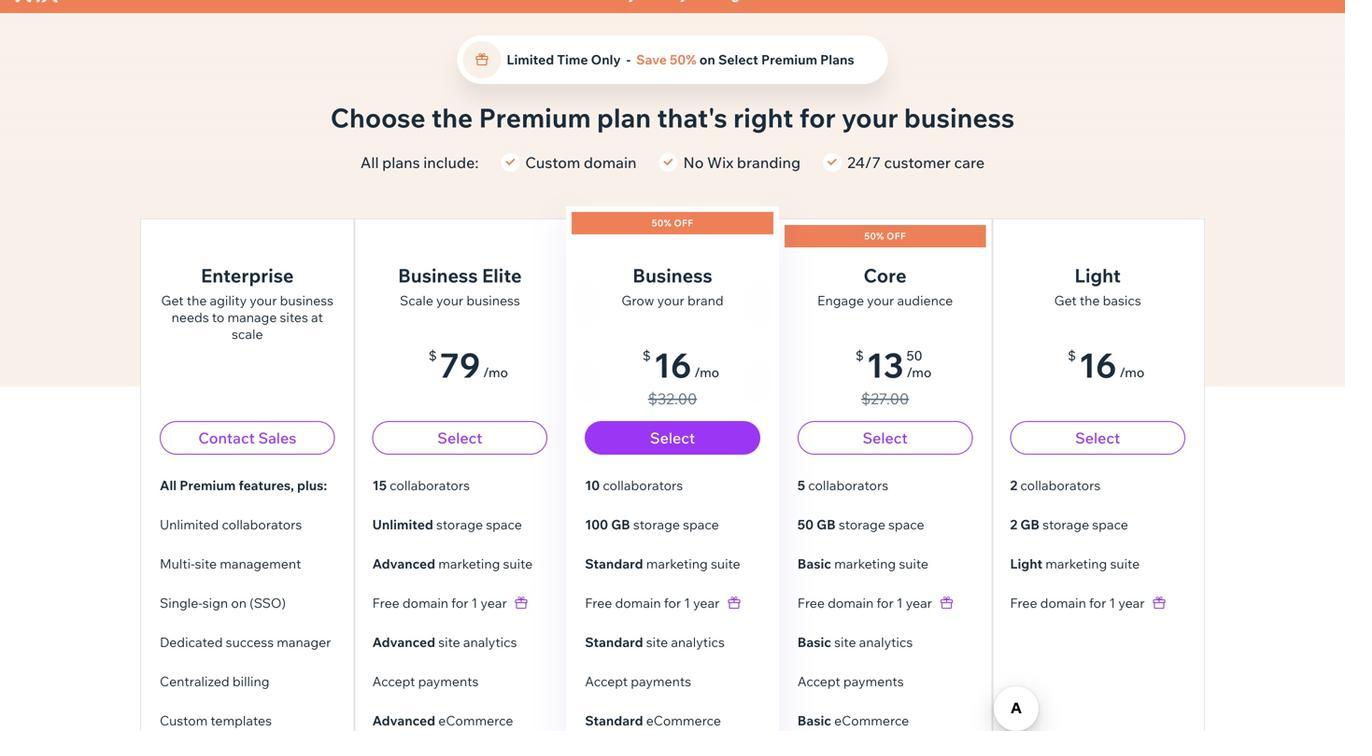 Task type: locate. For each thing, give the bounding box(es) containing it.
0 horizontal spatial business
[[398, 264, 478, 287]]

2 collaborators
[[1010, 477, 1101, 494]]

$ inside $ 79 /mo
[[429, 347, 437, 364]]

site for standard
[[646, 634, 668, 651]]

3 analytics from the left
[[859, 634, 913, 651]]

your down core on the right of the page
[[867, 292, 894, 309]]

1 gb from the left
[[611, 517, 630, 533]]

1 horizontal spatial analytics
[[671, 634, 725, 651]]

10
[[585, 477, 600, 494]]

2 $ from the left
[[643, 347, 651, 364]]

light inside light get the basics
[[1075, 264, 1121, 287]]

success
[[226, 634, 274, 651]]

1 vertical spatial 2
[[1010, 517, 1017, 533]]

2 ecommerce from the left
[[646, 713, 721, 729]]

0 vertical spatial standard
[[585, 556, 643, 572]]

2 space from the left
[[683, 517, 719, 533]]

business inside business elite scale your business
[[398, 264, 478, 287]]

2 vertical spatial premium
[[180, 477, 236, 494]]

1 horizontal spatial all
[[360, 153, 379, 172]]

0 vertical spatial off
[[674, 217, 693, 229]]

free domain for 1 year down light marketing suite
[[1010, 595, 1145, 611]]

1 year from the left
[[481, 595, 507, 611]]

15 collaborators
[[372, 477, 470, 494]]

2 advanced from the top
[[372, 634, 435, 651]]

1 horizontal spatial on
[[699, 51, 715, 68]]

1 get from the left
[[161, 292, 184, 309]]

payments down basic site analytics
[[843, 673, 904, 690]]

4 1 from the left
[[1109, 595, 1115, 611]]

1 ecommerce from the left
[[438, 713, 513, 729]]

16 for $ 16 /mo
[[1079, 344, 1117, 386]]

single-sign on (sso)
[[160, 595, 286, 611]]

2 marketing from the left
[[646, 556, 708, 572]]

2 horizontal spatial gb
[[1020, 517, 1040, 533]]

for down standard marketing suite
[[664, 595, 681, 611]]

care
[[954, 153, 985, 172]]

/mo right 79
[[483, 364, 508, 381]]

2
[[1010, 477, 1017, 494], [1010, 517, 1017, 533]]

free up standard site analytics
[[585, 595, 612, 611]]

3 $ from the left
[[855, 347, 864, 364]]

50% off up business grow your brand
[[652, 217, 693, 229]]

standard up "standard ecommerce"
[[585, 634, 643, 651]]

scale
[[232, 326, 263, 342]]

$ inside $ 16 /mo
[[1068, 347, 1076, 364]]

collaborators up 50 gb storage space
[[808, 477, 888, 494]]

2 get from the left
[[1054, 292, 1077, 309]]

/mo for $ 79 /mo
[[483, 364, 508, 381]]

1 vertical spatial light
[[1010, 556, 1043, 572]]

the inside enterprise get the agility your business needs to manage sites at scale
[[187, 292, 207, 309]]

accept payments up basic ecommerce
[[798, 673, 904, 690]]

marketing down 2 gb storage space
[[1045, 556, 1107, 572]]

3 payments from the left
[[843, 673, 904, 690]]

suite for standard marketing suite
[[711, 556, 740, 572]]

off
[[674, 217, 693, 229], [887, 230, 906, 242]]

$ for $ 13 50 /mo $27.00
[[855, 347, 864, 364]]

standard
[[585, 556, 643, 572], [585, 634, 643, 651], [585, 713, 643, 729]]

1 16 from the left
[[654, 344, 691, 386]]

0 horizontal spatial payments
[[418, 673, 479, 690]]

1 vertical spatial all
[[160, 477, 177, 494]]

0 horizontal spatial custom
[[160, 713, 208, 729]]

storage up advanced marketing suite
[[436, 517, 483, 533]]

marketing down "unlimited storage space"
[[438, 556, 500, 572]]

1 vertical spatial advanced
[[372, 634, 435, 651]]

2 2 from the top
[[1010, 517, 1017, 533]]

basic down basic site analytics
[[798, 713, 831, 729]]

basic
[[798, 556, 831, 572], [798, 634, 831, 651], [798, 713, 831, 729]]

select button up 15 collaborators
[[372, 421, 548, 455]]

ecommerce for standard ecommerce
[[646, 713, 721, 729]]

get
[[161, 292, 184, 309], [1054, 292, 1077, 309]]

advanced site analytics
[[372, 634, 517, 651]]

3 /mo from the left
[[907, 364, 932, 381]]

1 vertical spatial 50% off
[[864, 230, 906, 242]]

$ up $32.00
[[643, 347, 651, 364]]

suite for basic marketing suite
[[899, 556, 928, 572]]

2 16 from the left
[[1079, 344, 1117, 386]]

1 vertical spatial premium
[[479, 101, 591, 134]]

custom domain
[[525, 153, 637, 172]]

2 horizontal spatial ecommerce
[[834, 713, 909, 729]]

standard for ecommerce
[[585, 713, 643, 729]]

1 advanced from the top
[[372, 556, 435, 572]]

all up the unlimited collaborators
[[160, 477, 177, 494]]

the for enterprise
[[187, 292, 207, 309]]

accept payments
[[372, 673, 479, 690], [585, 673, 691, 690], [798, 673, 904, 690]]

no
[[683, 153, 704, 172]]

3 suite from the left
[[899, 556, 928, 572]]

0 horizontal spatial off
[[674, 217, 693, 229]]

year down advanced marketing suite
[[481, 595, 507, 611]]

unlimited
[[160, 517, 219, 533], [372, 517, 433, 533]]

2 payments from the left
[[631, 673, 691, 690]]

24/7
[[847, 153, 881, 172]]

$ for $ 16 /mo $32.00
[[643, 347, 651, 364]]

business inside business grow your brand
[[633, 264, 712, 287]]

/mo for $ 16 /mo $32.00
[[694, 364, 719, 381]]

0 horizontal spatial all
[[160, 477, 177, 494]]

100
[[585, 517, 608, 533]]

free down light marketing suite
[[1010, 595, 1037, 611]]

accept payments up "standard ecommerce"
[[585, 673, 691, 690]]

accept payments up the advanced ecommerce
[[372, 673, 479, 690]]

1 basic from the top
[[798, 556, 831, 572]]

3 advanced from the top
[[372, 713, 435, 729]]

site up "standard ecommerce"
[[646, 634, 668, 651]]

1 horizontal spatial ecommerce
[[646, 713, 721, 729]]

1 horizontal spatial business
[[466, 292, 520, 309]]

0 horizontal spatial business
[[280, 292, 334, 309]]

1 business from the left
[[398, 264, 478, 287]]

$ down light get the basics
[[1068, 347, 1076, 364]]

site
[[195, 556, 217, 572], [438, 634, 460, 651], [646, 634, 668, 651], [834, 634, 856, 651]]

accept up basic ecommerce
[[798, 673, 840, 690]]

0 horizontal spatial accept payments
[[372, 673, 479, 690]]

scale
[[400, 292, 433, 309]]

select button down $27.00
[[798, 421, 973, 455]]

0 horizontal spatial on
[[231, 595, 247, 611]]

1 free from the left
[[372, 595, 400, 611]]

custom for custom templates
[[160, 713, 208, 729]]

1 vertical spatial 50
[[798, 517, 814, 533]]

0 horizontal spatial ecommerce
[[438, 713, 513, 729]]

2 standard from the top
[[585, 634, 643, 651]]

ecommerce down basic site analytics
[[834, 713, 909, 729]]

advanced
[[372, 556, 435, 572], [372, 634, 435, 651], [372, 713, 435, 729]]

1 horizontal spatial custom
[[525, 153, 580, 172]]

get left basics
[[1054, 292, 1077, 309]]

1 analytics from the left
[[463, 634, 517, 651]]

$
[[429, 347, 437, 364], [643, 347, 651, 364], [855, 347, 864, 364], [1068, 347, 1076, 364]]

1 horizontal spatial 50
[[907, 347, 922, 364]]

1
[[471, 595, 478, 611], [684, 595, 690, 611], [897, 595, 903, 611], [1109, 595, 1115, 611]]

free up advanced site analytics
[[372, 595, 400, 611]]

0 horizontal spatial unlimited
[[160, 517, 219, 533]]

marketing
[[438, 556, 500, 572], [646, 556, 708, 572], [834, 556, 896, 572], [1045, 556, 1107, 572]]

$ inside $ 16 /mo $32.00
[[643, 347, 651, 364]]

0 horizontal spatial analytics
[[463, 634, 517, 651]]

business up brand
[[633, 264, 712, 287]]

limited
[[507, 51, 554, 68]]

premium left 'plans'
[[761, 51, 817, 68]]

2 horizontal spatial the
[[1080, 292, 1100, 309]]

your up manage
[[250, 292, 277, 309]]

your right the scale
[[436, 292, 463, 309]]

ecommerce down advanced site analytics
[[438, 713, 513, 729]]

space
[[486, 517, 522, 533], [683, 517, 719, 533], [888, 517, 924, 533], [1092, 517, 1128, 533]]

suite down 100 gb storage space
[[711, 556, 740, 572]]

unlimited collaborators
[[160, 517, 302, 533]]

1 vertical spatial standard
[[585, 634, 643, 651]]

basic marketing suite
[[798, 556, 928, 572]]

3 gb from the left
[[1020, 517, 1040, 533]]

gb down 5 collaborators
[[817, 517, 836, 533]]

4 year from the left
[[1118, 595, 1145, 611]]

collaborators up "unlimited storage space"
[[390, 477, 470, 494]]

3 marketing from the left
[[834, 556, 896, 572]]

3 space from the left
[[888, 517, 924, 533]]

audience
[[897, 292, 953, 309]]

2 horizontal spatial analytics
[[859, 634, 913, 651]]

4 suite from the left
[[1110, 556, 1140, 572]]

4 $ from the left
[[1068, 347, 1076, 364]]

advanced down advanced site analytics
[[372, 713, 435, 729]]

site up sign
[[195, 556, 217, 572]]

4 /mo from the left
[[1119, 364, 1145, 381]]

2 /mo from the left
[[694, 364, 719, 381]]

5 collaborators
[[798, 477, 888, 494]]

your inside business grow your brand
[[657, 292, 684, 309]]

premium down limited
[[479, 101, 591, 134]]

storage up light marketing suite
[[1043, 517, 1089, 533]]

1 horizontal spatial business
[[633, 264, 712, 287]]

3 storage from the left
[[839, 517, 885, 533]]

advanced marketing suite
[[372, 556, 533, 572]]

16 inside $ 16 /mo $32.00
[[654, 344, 691, 386]]

business inside enterprise get the agility your business needs to manage sites at scale
[[280, 292, 334, 309]]

domain
[[584, 153, 637, 172], [402, 595, 448, 611], [615, 595, 661, 611], [828, 595, 874, 611], [1040, 595, 1086, 611]]

on
[[699, 51, 715, 68], [231, 595, 247, 611]]

all
[[360, 153, 379, 172], [160, 477, 177, 494]]

space for 100 gb storage space
[[683, 517, 719, 533]]

0 horizontal spatial accept
[[372, 673, 415, 690]]

/mo
[[483, 364, 508, 381], [694, 364, 719, 381], [907, 364, 932, 381], [1119, 364, 1145, 381]]

1 down basic marketing suite
[[897, 595, 903, 611]]

3 free from the left
[[798, 595, 825, 611]]

0 horizontal spatial get
[[161, 292, 184, 309]]

1 storage from the left
[[436, 517, 483, 533]]

1 horizontal spatial gb
[[817, 517, 836, 533]]

free up basic site analytics
[[798, 595, 825, 611]]

suite for advanced marketing suite
[[503, 556, 533, 572]]

4 space from the left
[[1092, 517, 1128, 533]]

1 down advanced marketing suite
[[471, 595, 478, 611]]

collaborators up management
[[222, 517, 302, 533]]

select button
[[372, 421, 548, 455], [585, 421, 760, 455], [798, 421, 973, 455], [1010, 421, 1185, 455]]

2 free domain for 1 year from the left
[[585, 595, 720, 611]]

4 marketing from the left
[[1045, 556, 1107, 572]]

sign
[[202, 595, 228, 611]]

0 horizontal spatial 50% off
[[652, 217, 693, 229]]

1 marketing from the left
[[438, 556, 500, 572]]

1 unlimited from the left
[[160, 517, 219, 533]]

sites
[[280, 309, 308, 326]]

business
[[398, 264, 478, 287], [633, 264, 712, 287]]

79
[[440, 344, 480, 386]]

basic up basic ecommerce
[[798, 634, 831, 651]]

space up light marketing suite
[[1092, 517, 1128, 533]]

0 vertical spatial all
[[360, 153, 379, 172]]

all premium features, plus:
[[160, 477, 327, 494]]

gb down the "2 collaborators"
[[1020, 517, 1040, 533]]

0 vertical spatial advanced
[[372, 556, 435, 572]]

$ left the 13
[[855, 347, 864, 364]]

2 horizontal spatial accept
[[798, 673, 840, 690]]

choose the premium plan that's right for your business
[[330, 101, 1015, 134]]

analytics down basic marketing suite
[[859, 634, 913, 651]]

1 horizontal spatial accept
[[585, 673, 628, 690]]

storage
[[436, 517, 483, 533], [633, 517, 680, 533], [839, 517, 885, 533], [1043, 517, 1089, 533]]

get for light
[[1054, 292, 1077, 309]]

1 $ from the left
[[429, 347, 437, 364]]

accept up the advanced ecommerce
[[372, 673, 415, 690]]

4 storage from the left
[[1043, 517, 1089, 533]]

1 horizontal spatial light
[[1075, 264, 1121, 287]]

0 vertical spatial 50%
[[670, 51, 696, 68]]

custom for custom domain
[[525, 153, 580, 172]]

marketing down 100 gb storage space
[[646, 556, 708, 572]]

your right grow
[[657, 292, 684, 309]]

0 horizontal spatial the
[[187, 292, 207, 309]]

3 accept from the left
[[798, 673, 840, 690]]

1 horizontal spatial off
[[887, 230, 906, 242]]

0 horizontal spatial light
[[1010, 556, 1043, 572]]

1 vertical spatial on
[[231, 595, 247, 611]]

light up basics
[[1075, 264, 1121, 287]]

$ inside the $ 13 50 /mo $27.00
[[855, 347, 864, 364]]

0 vertical spatial custom
[[525, 153, 580, 172]]

1 horizontal spatial payments
[[631, 673, 691, 690]]

0 vertical spatial 2
[[1010, 477, 1017, 494]]

space up advanced marketing suite
[[486, 517, 522, 533]]

free domain for 1 year up standard site analytics
[[585, 595, 720, 611]]

2 gb from the left
[[817, 517, 836, 533]]

collaborators
[[390, 477, 470, 494], [603, 477, 683, 494], [808, 477, 888, 494], [1020, 477, 1101, 494], [222, 517, 302, 533]]

site for advanced
[[438, 634, 460, 651]]

collaborators up 2 gb storage space
[[1020, 477, 1101, 494]]

/mo up $32.00
[[694, 364, 719, 381]]

/mo inside $ 79 /mo
[[483, 364, 508, 381]]

light for light marketing suite
[[1010, 556, 1043, 572]]

3 standard from the top
[[585, 713, 643, 729]]

1 standard from the top
[[585, 556, 643, 572]]

select down $27.00
[[863, 429, 908, 447]]

business down elite
[[466, 292, 520, 309]]

ecommerce
[[438, 713, 513, 729], [646, 713, 721, 729], [834, 713, 909, 729]]

2 suite from the left
[[711, 556, 740, 572]]

2 horizontal spatial payments
[[843, 673, 904, 690]]

1 select button from the left
[[372, 421, 548, 455]]

suite down 50 gb storage space
[[899, 556, 928, 572]]

the inside light get the basics
[[1080, 292, 1100, 309]]

advanced for ecommerce
[[372, 713, 435, 729]]

basic for ecommerce
[[798, 713, 831, 729]]

2 horizontal spatial business
[[904, 101, 1015, 134]]

unlimited for unlimited collaborators
[[160, 517, 219, 533]]

standard down standard site analytics
[[585, 713, 643, 729]]

1 vertical spatial custom
[[160, 713, 208, 729]]

select up the "2 collaborators"
[[1075, 429, 1120, 447]]

business up the scale
[[398, 264, 478, 287]]

3 ecommerce from the left
[[834, 713, 909, 729]]

3 basic from the top
[[798, 713, 831, 729]]

50 right the 13
[[907, 347, 922, 364]]

1 horizontal spatial get
[[1054, 292, 1077, 309]]

1 horizontal spatial accept payments
[[585, 673, 691, 690]]

4 select button from the left
[[1010, 421, 1185, 455]]

1 horizontal spatial 50% off
[[864, 230, 906, 242]]

2 down the "2 collaborators"
[[1010, 517, 1017, 533]]

business elite scale your business
[[398, 264, 522, 309]]

2 vertical spatial basic
[[798, 713, 831, 729]]

get inside light get the basics
[[1054, 292, 1077, 309]]

plans
[[820, 51, 854, 68]]

gb
[[611, 517, 630, 533], [817, 517, 836, 533], [1020, 517, 1040, 533]]

/mo inside $ 16 /mo
[[1119, 364, 1145, 381]]

get up 'needs'
[[161, 292, 184, 309]]

on right "save"
[[699, 51, 715, 68]]

2 vertical spatial advanced
[[372, 713, 435, 729]]

off up core on the right of the page
[[887, 230, 906, 242]]

select
[[718, 51, 758, 68], [437, 429, 482, 447], [650, 429, 695, 447], [863, 429, 908, 447], [1075, 429, 1120, 447]]

1 down standard marketing suite
[[684, 595, 690, 611]]

2 analytics from the left
[[671, 634, 725, 651]]

marketing down 50 gb storage space
[[834, 556, 896, 572]]

off down no
[[674, 217, 693, 229]]

1 horizontal spatial unlimited
[[372, 517, 433, 533]]

1 accept payments from the left
[[372, 673, 479, 690]]

core engage your audience
[[817, 264, 953, 309]]

suite
[[503, 556, 533, 572], [711, 556, 740, 572], [899, 556, 928, 572], [1110, 556, 1140, 572]]

2 storage from the left
[[633, 517, 680, 533]]

advanced down "unlimited storage space"
[[372, 556, 435, 572]]

select up right
[[718, 51, 758, 68]]

2 for 2 gb
[[1010, 517, 1017, 533]]

0 vertical spatial on
[[699, 51, 715, 68]]

2 basic from the top
[[798, 634, 831, 651]]

premium up the unlimited collaborators
[[180, 477, 236, 494]]

1 horizontal spatial premium
[[479, 101, 591, 134]]

1 horizontal spatial 16
[[1079, 344, 1117, 386]]

collaborators for 15
[[390, 477, 470, 494]]

the up 'needs'
[[187, 292, 207, 309]]

1 vertical spatial basic
[[798, 634, 831, 651]]

year
[[481, 595, 507, 611], [693, 595, 720, 611], [906, 595, 932, 611], [1118, 595, 1145, 611]]

marketing for standard
[[646, 556, 708, 572]]

2 horizontal spatial accept payments
[[798, 673, 904, 690]]

$ 16 /mo
[[1068, 344, 1145, 386]]

0 vertical spatial premium
[[761, 51, 817, 68]]

50% up core on the right of the page
[[864, 230, 884, 242]]

management
[[220, 556, 301, 572]]

get inside enterprise get the agility your business needs to manage sites at scale
[[161, 292, 184, 309]]

year down basic marketing suite
[[906, 595, 932, 611]]

16 down basics
[[1079, 344, 1117, 386]]

1 suite from the left
[[503, 556, 533, 572]]

3 free domain for 1 year from the left
[[798, 595, 932, 611]]

1 2 from the top
[[1010, 477, 1017, 494]]

for
[[799, 101, 836, 134], [451, 595, 468, 611], [664, 595, 681, 611], [877, 595, 894, 611], [1089, 595, 1106, 611]]

get for enterprise
[[161, 292, 184, 309]]

analytics
[[463, 634, 517, 651], [671, 634, 725, 651], [859, 634, 913, 651]]

centralized
[[160, 673, 229, 690]]

/mo inside $ 16 /mo $32.00
[[694, 364, 719, 381]]

light down 2 gb storage space
[[1010, 556, 1043, 572]]

0 vertical spatial basic
[[798, 556, 831, 572]]

2 unlimited from the left
[[372, 517, 433, 533]]

50% off up core on the right of the page
[[864, 230, 906, 242]]

50
[[907, 347, 922, 364], [798, 517, 814, 533]]

standard down 100
[[585, 556, 643, 572]]

/mo inside the $ 13 50 /mo $27.00
[[907, 364, 932, 381]]

analytics for basic site analytics
[[859, 634, 913, 651]]

sales
[[258, 429, 296, 447]]

light
[[1075, 264, 1121, 287], [1010, 556, 1043, 572]]

1 vertical spatial off
[[887, 230, 906, 242]]

/mo down basics
[[1119, 364, 1145, 381]]

the up the "include:"
[[431, 101, 473, 134]]

advanced for site analytics
[[372, 634, 435, 651]]

2 year from the left
[[693, 595, 720, 611]]

(sso)
[[250, 595, 286, 611]]

2 up 2 gb storage space
[[1010, 477, 1017, 494]]

0 vertical spatial 50
[[907, 347, 922, 364]]

0 vertical spatial light
[[1075, 264, 1121, 287]]

1 /mo from the left
[[483, 364, 508, 381]]

13
[[867, 344, 904, 386]]

the left basics
[[1080, 292, 1100, 309]]

2 business from the left
[[633, 264, 712, 287]]

business inside business elite scale your business
[[466, 292, 520, 309]]

0 horizontal spatial 16
[[654, 344, 691, 386]]

collaborators up 100 gb storage space
[[603, 477, 683, 494]]

advanced up the advanced ecommerce
[[372, 634, 435, 651]]

0 horizontal spatial gb
[[611, 517, 630, 533]]

unlimited up the 'multi-'
[[160, 517, 219, 533]]

2 vertical spatial 50%
[[864, 230, 884, 242]]

gb for 100 gb
[[611, 517, 630, 533]]

1 vertical spatial 50%
[[652, 217, 672, 229]]

select button down $32.00
[[585, 421, 760, 455]]

2 vertical spatial standard
[[585, 713, 643, 729]]

50% up business grow your brand
[[652, 217, 672, 229]]

0 horizontal spatial premium
[[180, 477, 236, 494]]

2 for 2
[[1010, 477, 1017, 494]]

2 select button from the left
[[585, 421, 760, 455]]

1 horizontal spatial the
[[431, 101, 473, 134]]

year down light marketing suite
[[1118, 595, 1145, 611]]

space up basic marketing suite
[[888, 517, 924, 533]]

gb right 100
[[611, 517, 630, 533]]



Task type: describe. For each thing, give the bounding box(es) containing it.
contact
[[198, 429, 255, 447]]

no wix branding
[[683, 153, 801, 172]]

needs
[[172, 309, 209, 326]]

light for light get the basics
[[1075, 264, 1121, 287]]

50 gb storage space
[[798, 517, 924, 533]]

standard site analytics
[[585, 634, 725, 651]]

2 accept from the left
[[585, 673, 628, 690]]

branding
[[737, 153, 801, 172]]

1 payments from the left
[[418, 673, 479, 690]]

marketing for advanced
[[438, 556, 500, 572]]

enterprise get the agility your business needs to manage sites at scale
[[161, 264, 334, 342]]

for down advanced marketing suite
[[451, 595, 468, 611]]

site for multi-
[[195, 556, 217, 572]]

for right right
[[799, 101, 836, 134]]

plan
[[597, 101, 651, 134]]

1 accept from the left
[[372, 673, 415, 690]]

domain up standard site analytics
[[615, 595, 661, 611]]

the for light
[[1080, 292, 1100, 309]]

2 1 from the left
[[684, 595, 690, 611]]

gb for 50 gb
[[817, 517, 836, 533]]

include:
[[423, 153, 479, 172]]

site for basic
[[834, 634, 856, 651]]

domain up basic site analytics
[[828, 595, 874, 611]]

unlimited for unlimited storage space
[[372, 517, 433, 533]]

billing
[[232, 673, 269, 690]]

basic site analytics
[[798, 634, 913, 651]]

manager
[[277, 634, 331, 651]]

analytics for standard site analytics
[[671, 634, 725, 651]]

domain down plan on the top left
[[584, 153, 637, 172]]

1 space from the left
[[486, 517, 522, 533]]

only
[[591, 51, 621, 68]]

grow
[[621, 292, 654, 309]]

0 vertical spatial 50% off
[[652, 217, 693, 229]]

business for grow
[[633, 264, 712, 287]]

light marketing suite
[[1010, 556, 1140, 572]]

storage for 50 gb
[[839, 517, 885, 533]]

advanced for marketing suite
[[372, 556, 435, 572]]

basics
[[1103, 292, 1141, 309]]

$ 79 /mo
[[429, 344, 508, 386]]

multi-
[[160, 556, 195, 572]]

select up 15 collaborators
[[437, 429, 482, 447]]

$ 16 /mo $32.00
[[643, 344, 719, 408]]

marketing for light
[[1045, 556, 1107, 572]]

4 free from the left
[[1010, 595, 1037, 611]]

collaborators for 10
[[603, 477, 683, 494]]

manage
[[227, 309, 277, 326]]

unlimited storage space
[[372, 517, 522, 533]]

suite for light marketing suite
[[1110, 556, 1140, 572]]

that's
[[657, 101, 727, 134]]

agility
[[210, 292, 247, 309]]

features,
[[239, 477, 294, 494]]

contact sales button
[[160, 421, 335, 455]]

standard marketing suite
[[585, 556, 740, 572]]

16 for $ 16 /mo $32.00
[[654, 344, 691, 386]]

standard for site analytics
[[585, 634, 643, 651]]

standard ecommerce
[[585, 713, 721, 729]]

domain down light marketing suite
[[1040, 595, 1086, 611]]

$ for $ 79 /mo
[[429, 347, 437, 364]]

analytics for advanced site analytics
[[463, 634, 517, 651]]

$ for $ 16 /mo
[[1068, 347, 1076, 364]]

engage
[[817, 292, 864, 309]]

$27.00
[[861, 390, 909, 408]]

2 accept payments from the left
[[585, 673, 691, 690]]

brand
[[687, 292, 724, 309]]

to
[[212, 309, 224, 326]]

50 inside the $ 13 50 /mo $27.00
[[907, 347, 922, 364]]

elite
[[482, 264, 522, 287]]

3 select button from the left
[[798, 421, 973, 455]]

0 horizontal spatial 50
[[798, 517, 814, 533]]

templates
[[211, 713, 272, 729]]

select down $32.00
[[650, 429, 695, 447]]

2 gb storage space
[[1010, 517, 1128, 533]]

marketing for basic
[[834, 556, 896, 572]]

gb for 2 gb
[[1020, 517, 1040, 533]]

1 free domain for 1 year from the left
[[372, 595, 507, 611]]

your inside business elite scale your business
[[436, 292, 463, 309]]

customer
[[884, 153, 951, 172]]

plus:
[[297, 477, 327, 494]]

1 1 from the left
[[471, 595, 478, 611]]

collaborators for 2
[[1020, 477, 1101, 494]]

standard for marketing suite
[[585, 556, 643, 572]]

right
[[733, 101, 793, 134]]

light get the basics
[[1054, 264, 1141, 309]]

multi-site management
[[160, 556, 301, 572]]

space for 2 gb storage space
[[1092, 517, 1128, 533]]

core
[[864, 264, 907, 287]]

business for elite
[[398, 264, 478, 287]]

your up the 24/7
[[842, 101, 898, 134]]

2 horizontal spatial premium
[[761, 51, 817, 68]]

/mo for $ 16 /mo
[[1119, 364, 1145, 381]]

basic for site analytics
[[798, 634, 831, 651]]

your inside enterprise get the agility your business needs to manage sites at scale
[[250, 292, 277, 309]]

dedicated
[[160, 634, 223, 651]]

your inside core engage your audience
[[867, 292, 894, 309]]

limited time only - save 50% on select premium plans
[[507, 51, 854, 68]]

$32.00
[[648, 390, 697, 408]]

storage for 2 gb
[[1043, 517, 1089, 533]]

domain up advanced site analytics
[[402, 595, 448, 611]]

basic for marketing suite
[[798, 556, 831, 572]]

dedicated success manager
[[160, 634, 331, 651]]

save
[[636, 51, 667, 68]]

single-
[[160, 595, 203, 611]]

3 1 from the left
[[897, 595, 903, 611]]

2 free from the left
[[585, 595, 612, 611]]

5
[[798, 477, 805, 494]]

all for all plans include:
[[360, 153, 379, 172]]

10 collaborators
[[585, 477, 683, 494]]

contact sales
[[198, 429, 296, 447]]

for down basic marketing suite
[[877, 595, 894, 611]]

collaborators for 5
[[808, 477, 888, 494]]

4 free domain for 1 year from the left
[[1010, 595, 1145, 611]]

15
[[372, 477, 387, 494]]

choose
[[330, 101, 426, 134]]

centralized billing
[[160, 673, 269, 690]]

-
[[626, 51, 631, 68]]

space for 50 gb storage space
[[888, 517, 924, 533]]

basic ecommerce
[[798, 713, 909, 729]]

advanced ecommerce
[[372, 713, 513, 729]]

ecommerce for basic ecommerce
[[834, 713, 909, 729]]

3 year from the left
[[906, 595, 932, 611]]

storage for 100 gb
[[633, 517, 680, 533]]

at
[[311, 309, 323, 326]]

custom templates
[[160, 713, 272, 729]]

enterprise
[[201, 264, 294, 287]]

all plans include:
[[360, 153, 479, 172]]

100 gb storage space
[[585, 517, 719, 533]]

wix
[[707, 153, 733, 172]]

ecommerce for advanced ecommerce
[[438, 713, 513, 729]]

24/7 customer care
[[847, 153, 985, 172]]

all for all premium features, plus:
[[160, 477, 177, 494]]

plans
[[382, 153, 420, 172]]

3 accept payments from the left
[[798, 673, 904, 690]]

time
[[557, 51, 588, 68]]

for down light marketing suite
[[1089, 595, 1106, 611]]

business grow your brand
[[621, 264, 724, 309]]

$ 13 50 /mo $27.00
[[855, 344, 932, 408]]



Task type: vqa. For each thing, say whether or not it's contained in the screenshot.
Workflows on the bottom left
no



